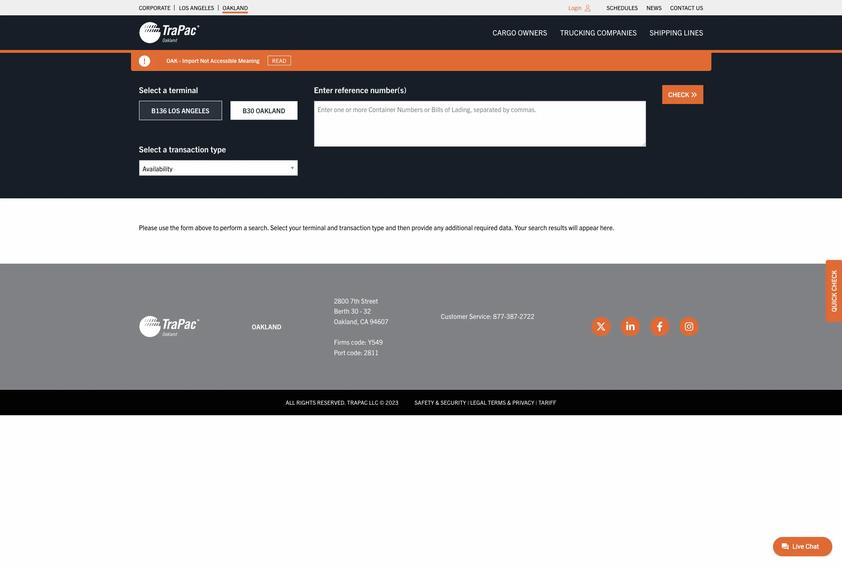 Task type: vqa. For each thing, say whether or not it's contained in the screenshot.
2800
yes



Task type: locate. For each thing, give the bounding box(es) containing it.
and right your
[[327, 223, 338, 231]]

select down b136
[[139, 144, 161, 154]]

- right 30
[[360, 307, 362, 315]]

2 oakland image from the top
[[139, 315, 199, 338]]

|
[[468, 399, 469, 406], [536, 399, 537, 406]]

- right the oak
[[179, 57, 181, 64]]

code: right port
[[347, 348, 363, 356]]

select up b136
[[139, 85, 161, 95]]

schedules
[[607, 4, 638, 11]]

light image
[[585, 5, 591, 11]]

additional
[[445, 223, 473, 231]]

accessible
[[210, 57, 237, 64]]

0 horizontal spatial check
[[669, 90, 691, 98]]

oak - import not accessible meaning
[[166, 57, 259, 64]]

& right terms
[[507, 399, 511, 406]]

1 horizontal spatial and
[[386, 223, 396, 231]]

los right corporate link
[[179, 4, 189, 11]]

0 horizontal spatial transaction
[[169, 144, 209, 154]]

| left "legal"
[[468, 399, 469, 406]]

oakland image
[[139, 21, 199, 44], [139, 315, 199, 338]]

1 vertical spatial a
[[163, 144, 167, 154]]

a up b136
[[163, 85, 167, 95]]

menu bar containing cargo owners
[[486, 25, 710, 41]]

1 vertical spatial terminal
[[303, 223, 326, 231]]

0 horizontal spatial solid image
[[139, 56, 150, 67]]

0 vertical spatial transaction
[[169, 144, 209, 154]]

check button
[[662, 85, 703, 104]]

0 vertical spatial check
[[669, 90, 691, 98]]

0 horizontal spatial &
[[436, 399, 439, 406]]

32
[[364, 307, 371, 315]]

tariff
[[539, 399, 557, 406]]

solid image
[[139, 56, 150, 67], [691, 92, 697, 98]]

1 and from the left
[[327, 223, 338, 231]]

quick
[[830, 293, 838, 312]]

menu bar up shipping
[[603, 2, 708, 13]]

0 vertical spatial los
[[179, 4, 189, 11]]

please
[[139, 223, 157, 231]]

30
[[351, 307, 359, 315]]

1 horizontal spatial &
[[507, 399, 511, 406]]

0 vertical spatial type
[[211, 144, 226, 154]]

1 vertical spatial select
[[139, 144, 161, 154]]

terminal up "b136 los angeles"
[[169, 85, 198, 95]]

menu bar down light icon
[[486, 25, 710, 41]]

angeles
[[190, 4, 214, 11], [182, 106, 210, 115]]

trucking companies link
[[554, 25, 643, 41]]

| left tariff link at the right bottom of the page
[[536, 399, 537, 406]]

a for terminal
[[163, 85, 167, 95]]

los right b136
[[168, 106, 180, 115]]

results
[[549, 223, 567, 231]]

- inside 2800 7th street berth 30 - 32 oakland, ca 94607
[[360, 307, 362, 315]]

1 vertical spatial -
[[360, 307, 362, 315]]

& right safety
[[436, 399, 439, 406]]

angeles left oakland link
[[190, 4, 214, 11]]

banner
[[0, 15, 842, 71]]

0 vertical spatial code:
[[351, 338, 367, 346]]

use
[[159, 223, 169, 231]]

cargo
[[493, 28, 516, 37]]

2800 7th street berth 30 - 32 oakland, ca 94607
[[334, 297, 389, 325]]

please use the form above to perform a search. select your terminal and transaction type and then provide any additional required data. your search results will appear here.
[[139, 223, 615, 231]]

1 vertical spatial transaction
[[339, 223, 371, 231]]

select
[[139, 85, 161, 95], [139, 144, 161, 154], [270, 223, 288, 231]]

port
[[334, 348, 346, 356]]

1 vertical spatial solid image
[[691, 92, 697, 98]]

2800
[[334, 297, 349, 305]]

1 vertical spatial code:
[[347, 348, 363, 356]]

los inside los angeles link
[[179, 4, 189, 11]]

and
[[327, 223, 338, 231], [386, 223, 396, 231]]

a left search. on the left top
[[244, 223, 247, 231]]

1 oakland image from the top
[[139, 21, 199, 44]]

news
[[647, 4, 662, 11]]

- inside banner
[[179, 57, 181, 64]]

and left then
[[386, 223, 396, 231]]

solid image inside check button
[[691, 92, 697, 98]]

1 horizontal spatial transaction
[[339, 223, 371, 231]]

1 horizontal spatial solid image
[[691, 92, 697, 98]]

0 vertical spatial angeles
[[190, 4, 214, 11]]

banner containing cargo owners
[[0, 15, 842, 71]]

7th
[[350, 297, 360, 305]]

menu bar
[[603, 2, 708, 13], [486, 25, 710, 41]]

1 vertical spatial angeles
[[182, 106, 210, 115]]

corporate link
[[139, 2, 171, 13]]

code: up 2811 at the bottom left
[[351, 338, 367, 346]]

0 vertical spatial a
[[163, 85, 167, 95]]

trapac
[[347, 399, 368, 406]]

code:
[[351, 338, 367, 346], [347, 348, 363, 356]]

1 horizontal spatial type
[[372, 223, 384, 231]]

0 vertical spatial solid image
[[139, 56, 150, 67]]

any
[[434, 223, 444, 231]]

then
[[398, 223, 410, 231]]

1 vertical spatial check
[[830, 270, 838, 291]]

service:
[[469, 312, 492, 320]]

type
[[211, 144, 226, 154], [372, 223, 384, 231]]

your
[[515, 223, 527, 231]]

b136 los angeles
[[151, 106, 210, 115]]

shipping
[[650, 28, 682, 37]]

2 & from the left
[[507, 399, 511, 406]]

trucking companies
[[560, 28, 637, 37]]

news link
[[647, 2, 662, 13]]

0 horizontal spatial -
[[179, 57, 181, 64]]

enter reference number(s)
[[314, 85, 407, 95]]

2722
[[520, 312, 535, 320]]

1 vertical spatial type
[[372, 223, 384, 231]]

trucking
[[560, 28, 596, 37]]

login link
[[569, 4, 582, 11]]

ca
[[360, 317, 369, 325]]

search.
[[249, 223, 269, 231]]

safety
[[415, 399, 434, 406]]

0 vertical spatial -
[[179, 57, 181, 64]]

0 vertical spatial oakland image
[[139, 21, 199, 44]]

1 horizontal spatial -
[[360, 307, 362, 315]]

angeles down select a terminal on the left of the page
[[182, 106, 210, 115]]

the
[[170, 223, 179, 231]]

cargo owners
[[493, 28, 547, 37]]

legal
[[470, 399, 487, 406]]

terminal
[[169, 85, 198, 95], [303, 223, 326, 231]]

footer containing 2800 7th street
[[0, 264, 842, 415]]

0 horizontal spatial |
[[468, 399, 469, 406]]

firms
[[334, 338, 350, 346]]

1 vertical spatial menu bar
[[486, 25, 710, 41]]

customer service: 877-387-2722
[[441, 312, 535, 320]]

all
[[286, 399, 295, 406]]

owners
[[518, 28, 547, 37]]

1 horizontal spatial |
[[536, 399, 537, 406]]

2 vertical spatial select
[[270, 223, 288, 231]]

oakland link
[[223, 2, 248, 13]]

login
[[569, 4, 582, 11]]

to
[[213, 223, 219, 231]]

0 horizontal spatial and
[[327, 223, 338, 231]]

0 vertical spatial select
[[139, 85, 161, 95]]

0 vertical spatial menu bar
[[603, 2, 708, 13]]

terms
[[488, 399, 506, 406]]

1 vertical spatial oakland image
[[139, 315, 199, 338]]

&
[[436, 399, 439, 406], [507, 399, 511, 406]]

your
[[289, 223, 301, 231]]

select for select a terminal
[[139, 85, 161, 95]]

oakland
[[223, 4, 248, 11], [256, 106, 285, 115], [252, 322, 282, 330]]

a down b136
[[163, 144, 167, 154]]

1 vertical spatial oakland
[[256, 106, 285, 115]]

cargo owners link
[[486, 25, 554, 41]]

perform
[[220, 223, 242, 231]]

0 horizontal spatial terminal
[[169, 85, 198, 95]]

quick check
[[830, 270, 838, 312]]

y549
[[368, 338, 383, 346]]

terminal right your
[[303, 223, 326, 231]]

footer
[[0, 264, 842, 415]]

transaction
[[169, 144, 209, 154], [339, 223, 371, 231]]

select left your
[[270, 223, 288, 231]]

a
[[163, 85, 167, 95], [163, 144, 167, 154], [244, 223, 247, 231]]



Task type: describe. For each thing, give the bounding box(es) containing it.
search
[[529, 223, 547, 231]]

oakland,
[[334, 317, 359, 325]]

will
[[569, 223, 578, 231]]

2 vertical spatial a
[[244, 223, 247, 231]]

not
[[200, 57, 209, 64]]

meaning
[[238, 57, 259, 64]]

b30
[[243, 106, 254, 115]]

2023
[[386, 399, 399, 406]]

here.
[[600, 223, 615, 231]]

los angeles link
[[179, 2, 214, 13]]

877-
[[493, 312, 507, 320]]

0 vertical spatial oakland
[[223, 4, 248, 11]]

contact us
[[671, 4, 703, 11]]

read
[[272, 57, 286, 64]]

2 vertical spatial oakland
[[252, 322, 282, 330]]

oak
[[166, 57, 178, 64]]

reserved.
[[317, 399, 346, 406]]

lines
[[684, 28, 703, 37]]

appear
[[579, 223, 599, 231]]

1 & from the left
[[436, 399, 439, 406]]

safety & security | legal terms & privacy | tariff
[[415, 399, 557, 406]]

Enter reference number(s) text field
[[314, 101, 646, 147]]

1 horizontal spatial terminal
[[303, 223, 326, 231]]

shipping lines
[[650, 28, 703, 37]]

1 horizontal spatial check
[[830, 270, 838, 291]]

reference
[[335, 85, 369, 95]]

firms code:  y549 port code:  2811
[[334, 338, 383, 356]]

privacy
[[513, 399, 535, 406]]

customer
[[441, 312, 468, 320]]

menu bar containing schedules
[[603, 2, 708, 13]]

tariff link
[[539, 399, 557, 406]]

number(s)
[[370, 85, 407, 95]]

berth
[[334, 307, 350, 315]]

safety & security link
[[415, 399, 466, 406]]

above
[[195, 223, 212, 231]]

check inside button
[[669, 90, 691, 98]]

import
[[182, 57, 199, 64]]

contact us link
[[671, 2, 703, 13]]

llc
[[369, 399, 379, 406]]

form
[[181, 223, 194, 231]]

us
[[696, 4, 703, 11]]

enter
[[314, 85, 333, 95]]

2 | from the left
[[536, 399, 537, 406]]

data.
[[499, 223, 513, 231]]

legal terms & privacy link
[[470, 399, 535, 406]]

shipping lines link
[[643, 25, 710, 41]]

street
[[361, 297, 378, 305]]

solid image inside banner
[[139, 56, 150, 67]]

quick check link
[[826, 260, 842, 322]]

0 vertical spatial terminal
[[169, 85, 198, 95]]

rights
[[297, 399, 316, 406]]

0 horizontal spatial type
[[211, 144, 226, 154]]

read link
[[267, 56, 291, 65]]

select a terminal
[[139, 85, 198, 95]]

a for transaction
[[163, 144, 167, 154]]

provide
[[412, 223, 432, 231]]

security
[[441, 399, 466, 406]]

select a transaction type
[[139, 144, 226, 154]]

b30 oakland
[[243, 106, 285, 115]]

b136
[[151, 106, 167, 115]]

contact
[[671, 4, 695, 11]]

387-
[[507, 312, 520, 320]]

select for select a transaction type
[[139, 144, 161, 154]]

2 and from the left
[[386, 223, 396, 231]]

schedules link
[[607, 2, 638, 13]]

required
[[474, 223, 498, 231]]

1 vertical spatial los
[[168, 106, 180, 115]]

2811
[[364, 348, 379, 356]]

94607
[[370, 317, 389, 325]]

©
[[380, 399, 384, 406]]

corporate
[[139, 4, 171, 11]]

1 | from the left
[[468, 399, 469, 406]]

angeles inside los angeles link
[[190, 4, 214, 11]]

companies
[[597, 28, 637, 37]]

all rights reserved. trapac llc © 2023
[[286, 399, 399, 406]]

los angeles
[[179, 4, 214, 11]]



